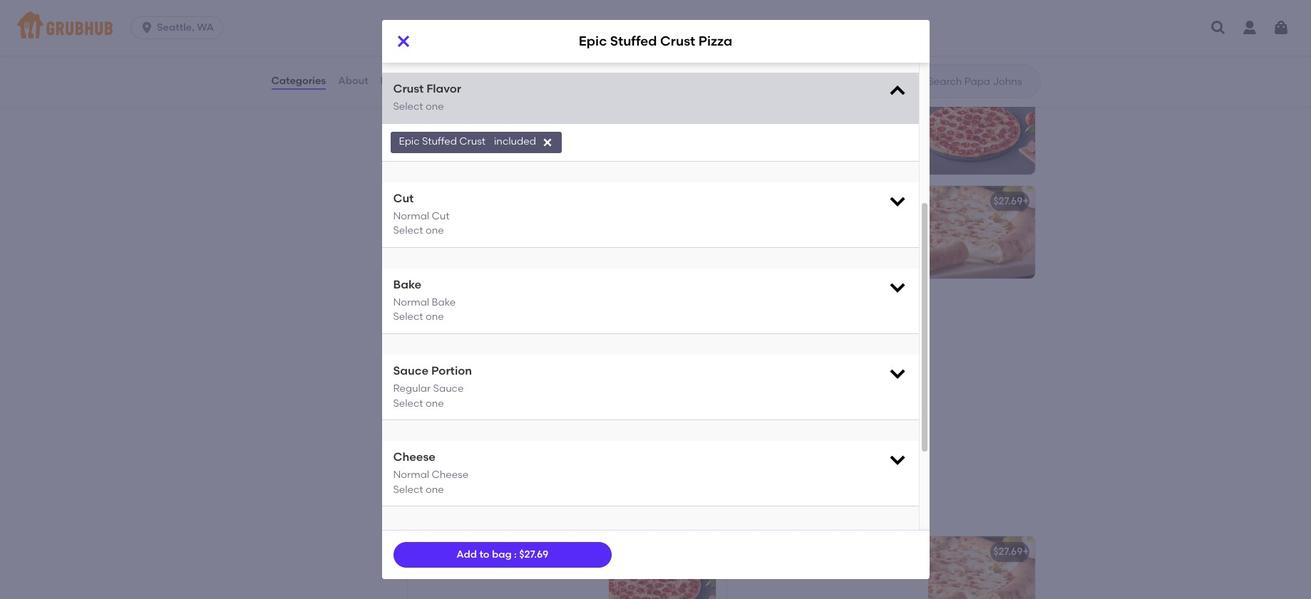 Task type: describe. For each thing, give the bounding box(es) containing it.
3 + from the top
[[1023, 546, 1029, 558]]

best sellers most ordered on grubhub
[[405, 339, 529, 371]]

2 shaq-a-roni pizza from the top
[[416, 546, 506, 558]]

featured selection
[[405, 504, 546, 521]]

+$27.69
[[453, 15, 488, 27]]

about
[[338, 75, 368, 87]]

add
[[456, 549, 477, 561]]

0 vertical spatial epic stuffed crust pizza
[[579, 33, 732, 49]]

0 vertical spatial shaq-a-roni pizza image
[[928, 82, 1035, 175]]

select for bake
[[393, 311, 423, 323]]

super hawaiian pizza
[[416, 91, 522, 103]]

pizza inside button
[[496, 91, 522, 103]]

2 vertical spatial shaq-a-roni pizza image
[[609, 537, 715, 600]]

on
[[471, 359, 484, 371]]

1 vertical spatial sauce
[[433, 383, 464, 395]]

:
[[514, 549, 517, 561]]

hawaiian
[[447, 91, 494, 103]]

cheese normal cheese select one
[[393, 451, 469, 496]]

normal for bake
[[393, 297, 429, 309]]

0 vertical spatial stuffed
[[610, 33, 657, 49]]

select for cheese
[[393, 484, 423, 496]]

cut normal cut select one
[[393, 191, 450, 237]]

included
[[494, 136, 536, 148]]

1 vertical spatial cheese
[[432, 469, 469, 482]]

0 vertical spatial epic
[[579, 33, 607, 49]]

1 vertical spatial cut
[[432, 210, 450, 222]]

svg image inside main navigation navigation
[[1273, 19, 1290, 36]]

seattle,
[[157, 21, 195, 34]]

stuffed inside button
[[438, 395, 474, 407]]

Search Papa Johns search field
[[926, 75, 1036, 88]]

bag
[[492, 549, 512, 561]]

featured
[[405, 504, 473, 521]]

super hawaiian pizza image
[[609, 82, 715, 175]]

shaq- for first the shaq-a-roni pizza button from the bottom
[[416, 546, 446, 558]]

0 horizontal spatial bake
[[393, 278, 421, 291]]

one for bake
[[426, 311, 444, 323]]

2 roni from the top
[[456, 546, 478, 558]]

grubhub
[[486, 359, 529, 371]]

the works pizza image
[[928, 0, 1035, 71]]

0 vertical spatial cheese
[[393, 451, 436, 464]]

reviews
[[380, 75, 420, 87]]

select inside crust flavor select one
[[393, 101, 423, 113]]

1 vertical spatial epic stuffed crust pizza image
[[610, 383, 717, 476]]

epic inside button
[[415, 395, 436, 407]]

most
[[405, 359, 428, 371]]

1 shaq-a-roni pizza from the top
[[416, 195, 506, 208]]

crust flavor select one
[[393, 82, 461, 113]]

to
[[479, 549, 490, 561]]

+$27.69 button
[[382, 0, 919, 51]]

bake normal bake select one
[[393, 278, 456, 323]]

1 + from the top
[[1023, 91, 1029, 103]]

$19.29 +
[[994, 91, 1029, 103]]

pizza for 2nd the shaq-a-roni pizza button from the bottom
[[481, 195, 506, 208]]

0 vertical spatial epic stuffed crust pizza image
[[928, 186, 1035, 279]]

a- for first the shaq-a-roni pizza button from the bottom
[[446, 546, 456, 558]]

crust inside button
[[476, 395, 503, 407]]

sauce portion regular sauce select one
[[393, 364, 472, 410]]

$27.69 + for the epic stuffed crust pizza image to the top
[[993, 195, 1029, 208]]

shaq- for 2nd the shaq-a-roni pizza button from the bottom
[[416, 195, 446, 208]]

seattle, wa button
[[131, 16, 229, 39]]



Task type: vqa. For each thing, say whether or not it's contained in the screenshot.


Task type: locate. For each thing, give the bounding box(es) containing it.
a-
[[446, 195, 456, 208], [446, 546, 456, 558]]

bake up sellers
[[432, 297, 456, 309]]

normal inside cut normal cut select one
[[393, 210, 429, 222]]

1 horizontal spatial svg image
[[1273, 19, 1290, 36]]

seattle, wa
[[157, 21, 214, 34]]

bake
[[393, 278, 421, 291], [432, 297, 456, 309]]

sauce down portion
[[433, 383, 464, 395]]

1 vertical spatial shaq-
[[416, 546, 446, 558]]

pizza for first the shaq-a-roni pizza button from the bottom
[[481, 546, 506, 558]]

super
[[416, 91, 445, 103]]

normal inside cheese normal cheese select one
[[393, 469, 429, 482]]

a- left to
[[446, 546, 456, 558]]

+
[[1023, 91, 1029, 103], [1023, 195, 1029, 208], [1023, 546, 1029, 558]]

3 one from the top
[[426, 311, 444, 323]]

0 vertical spatial $27.69 +
[[993, 195, 1029, 208]]

select inside cheese normal cheese select one
[[393, 484, 423, 496]]

cheese
[[393, 451, 436, 464], [432, 469, 469, 482]]

selection
[[476, 504, 546, 521]]

1 vertical spatial stuffed
[[422, 136, 457, 148]]

14 inch epic stuffed crust pizza image
[[396, 0, 442, 37]]

best
[[405, 339, 438, 357]]

shaq-a-roni pizza image
[[928, 82, 1035, 175], [609, 186, 715, 279], [609, 537, 715, 600]]

0 vertical spatial sauce
[[393, 364, 429, 378]]

$27.69 +
[[993, 195, 1029, 208], [993, 546, 1029, 558]]

shaq-
[[416, 195, 446, 208], [416, 546, 446, 558]]

0 horizontal spatial svg image
[[395, 33, 412, 50]]

normal inside bake normal bake select one
[[393, 297, 429, 309]]

search icon image
[[905, 73, 922, 90]]

$27.69
[[993, 195, 1023, 208], [993, 546, 1023, 558], [519, 549, 549, 561]]

epic stuffed crust pizza inside button
[[415, 395, 531, 407]]

0 vertical spatial roni
[[456, 195, 478, 208]]

epic left the meats pizza image
[[579, 33, 607, 49]]

0 vertical spatial shaq-a-roni pizza button
[[407, 186, 715, 279]]

select for cut
[[393, 225, 423, 237]]

0 horizontal spatial sauce
[[393, 364, 429, 378]]

pizza
[[699, 33, 732, 49], [496, 91, 522, 103], [481, 195, 506, 208], [505, 395, 531, 407], [481, 546, 506, 558]]

2 vertical spatial epic stuffed crust pizza image
[[928, 537, 1035, 600]]

categories button
[[271, 56, 327, 107]]

2 $27.69 + from the top
[[993, 546, 1029, 558]]

0 vertical spatial shaq-
[[416, 195, 446, 208]]

0 horizontal spatial epic stuffed crust pizza
[[415, 395, 531, 407]]

add to bag : $27.69
[[456, 549, 549, 561]]

select inside bake normal bake select one
[[393, 311, 423, 323]]

1 vertical spatial epic stuffed crust pizza
[[415, 395, 531, 407]]

svg image
[[1273, 19, 1290, 36], [395, 33, 412, 50]]

normal for cut
[[393, 210, 429, 222]]

0 vertical spatial bake
[[393, 278, 421, 291]]

roni
[[456, 195, 478, 208], [456, 546, 478, 558]]

2 shaq-a-roni pizza button from the top
[[407, 537, 715, 600]]

shaq-a-roni pizza button
[[407, 186, 715, 279], [407, 537, 715, 600]]

one inside cut normal cut select one
[[426, 225, 444, 237]]

a- down epic stuffed crust
[[446, 195, 456, 208]]

epic down regular
[[415, 395, 436, 407]]

super hawaiian pizza button
[[407, 82, 715, 175]]

normal
[[393, 210, 429, 222], [393, 297, 429, 309], [393, 469, 429, 482]]

1 vertical spatial +
[[1023, 195, 1029, 208]]

0 vertical spatial shaq-a-roni pizza
[[416, 195, 506, 208]]

1 normal from the top
[[393, 210, 429, 222]]

2 + from the top
[[1023, 195, 1029, 208]]

2 normal from the top
[[393, 297, 429, 309]]

crust inside crust flavor select one
[[393, 82, 424, 95]]

select inside "sauce portion regular sauce select one"
[[393, 398, 423, 410]]

shaq-a-roni pizza down epic stuffed crust
[[416, 195, 506, 208]]

0 vertical spatial a-
[[446, 195, 456, 208]]

2 vertical spatial epic
[[415, 395, 436, 407]]

one inside "sauce portion regular sauce select one"
[[426, 398, 444, 410]]

cut
[[393, 191, 414, 205], [432, 210, 450, 222]]

select
[[393, 101, 423, 113], [393, 225, 423, 237], [393, 311, 423, 323], [393, 398, 423, 410], [393, 484, 423, 496]]

a- for 2nd the shaq-a-roni pizza button from the bottom
[[446, 195, 456, 208]]

main navigation navigation
[[0, 0, 1311, 56]]

flavor
[[427, 82, 461, 95]]

1 roni from the top
[[456, 195, 478, 208]]

roni right cut normal cut select one
[[456, 195, 478, 208]]

3 normal from the top
[[393, 469, 429, 482]]

1 vertical spatial bake
[[432, 297, 456, 309]]

one inside bake normal bake select one
[[426, 311, 444, 323]]

2 shaq- from the top
[[416, 546, 446, 558]]

categories
[[271, 75, 326, 87]]

shaq- left 'add'
[[416, 546, 446, 558]]

1 a- from the top
[[446, 195, 456, 208]]

svg image inside seattle, wa 'button'
[[140, 21, 154, 35]]

the meats pizza image
[[609, 0, 715, 71]]

epic stuffed crust pizza
[[579, 33, 732, 49], [415, 395, 531, 407]]

4 select from the top
[[393, 398, 423, 410]]

about button
[[337, 56, 369, 107]]

2 vertical spatial normal
[[393, 469, 429, 482]]

one for cheese
[[426, 484, 444, 496]]

sauce up regular
[[393, 364, 429, 378]]

regular
[[393, 383, 431, 395]]

sellers
[[441, 339, 491, 357]]

ordered
[[430, 359, 469, 371]]

0 vertical spatial cut
[[393, 191, 414, 205]]

epic down crust flavor select one
[[399, 136, 420, 148]]

sauce
[[393, 364, 429, 378], [433, 383, 464, 395]]

one
[[426, 101, 444, 113], [426, 225, 444, 237], [426, 311, 444, 323], [426, 398, 444, 410], [426, 484, 444, 496]]

one for cut
[[426, 225, 444, 237]]

1 shaq-a-roni pizza button from the top
[[407, 186, 715, 279]]

1 shaq- from the top
[[416, 195, 446, 208]]

2 vertical spatial stuffed
[[438, 395, 474, 407]]

1 vertical spatial $27.69 +
[[993, 546, 1029, 558]]

svg image
[[1210, 19, 1227, 36], [140, 21, 154, 35], [887, 81, 907, 101], [542, 137, 553, 148], [887, 191, 907, 211], [887, 277, 907, 297], [887, 363, 907, 383], [887, 450, 907, 470]]

epic stuffed crust pizza button
[[406, 383, 717, 476]]

4 one from the top
[[426, 398, 444, 410]]

portion
[[431, 364, 472, 378]]

2 a- from the top
[[446, 546, 456, 558]]

shaq-a-roni pizza down featured selection
[[416, 546, 506, 558]]

1 select from the top
[[393, 101, 423, 113]]

$27.69 + for bottom the epic stuffed crust pizza image
[[993, 546, 1029, 558]]

epic stuffed crust
[[399, 136, 485, 148]]

reviews button
[[380, 56, 421, 107]]

2 select from the top
[[393, 225, 423, 237]]

1 one from the top
[[426, 101, 444, 113]]

1 horizontal spatial cut
[[432, 210, 450, 222]]

1 vertical spatial a-
[[446, 546, 456, 558]]

1 vertical spatial normal
[[393, 297, 429, 309]]

one up best
[[426, 311, 444, 323]]

one inside crust flavor select one
[[426, 101, 444, 113]]

wa
[[197, 21, 214, 34]]

0 vertical spatial normal
[[393, 210, 429, 222]]

stuffed
[[610, 33, 657, 49], [422, 136, 457, 148], [438, 395, 474, 407]]

1 vertical spatial epic
[[399, 136, 420, 148]]

1 vertical spatial roni
[[456, 546, 478, 558]]

normal for cheese
[[393, 469, 429, 482]]

pizza for epic stuffed crust pizza button
[[505, 395, 531, 407]]

one up bake normal bake select one
[[426, 225, 444, 237]]

2 vertical spatial +
[[1023, 546, 1029, 558]]

5 select from the top
[[393, 484, 423, 496]]

5 one from the top
[[426, 484, 444, 496]]

0 vertical spatial +
[[1023, 91, 1029, 103]]

shaq- down epic stuffed crust
[[416, 195, 446, 208]]

1 vertical spatial shaq-a-roni pizza image
[[609, 186, 715, 279]]

3 select from the top
[[393, 311, 423, 323]]

1 horizontal spatial epic stuffed crust pizza
[[579, 33, 732, 49]]

1 horizontal spatial sauce
[[433, 383, 464, 395]]

epic stuffed crust pizza image
[[928, 186, 1035, 279], [610, 383, 717, 476], [928, 537, 1035, 600]]

select inside cut normal cut select one
[[393, 225, 423, 237]]

one down flavor
[[426, 101, 444, 113]]

2 one from the top
[[426, 225, 444, 237]]

1 horizontal spatial bake
[[432, 297, 456, 309]]

shaq-a-roni pizza
[[416, 195, 506, 208], [416, 546, 506, 558]]

epic
[[579, 33, 607, 49], [399, 136, 420, 148], [415, 395, 436, 407]]

0 horizontal spatial cut
[[393, 191, 414, 205]]

one up featured on the left bottom
[[426, 484, 444, 496]]

roni left to
[[456, 546, 478, 558]]

one inside cheese normal cheese select one
[[426, 484, 444, 496]]

crust
[[660, 33, 695, 49], [393, 82, 424, 95], [459, 136, 485, 148], [476, 395, 503, 407]]

1 vertical spatial shaq-a-roni pizza button
[[407, 537, 715, 600]]

1 vertical spatial shaq-a-roni pizza
[[416, 546, 506, 558]]

one down regular
[[426, 398, 444, 410]]

$19.29
[[994, 91, 1023, 103]]

bake up best
[[393, 278, 421, 291]]

1 $27.69 + from the top
[[993, 195, 1029, 208]]



